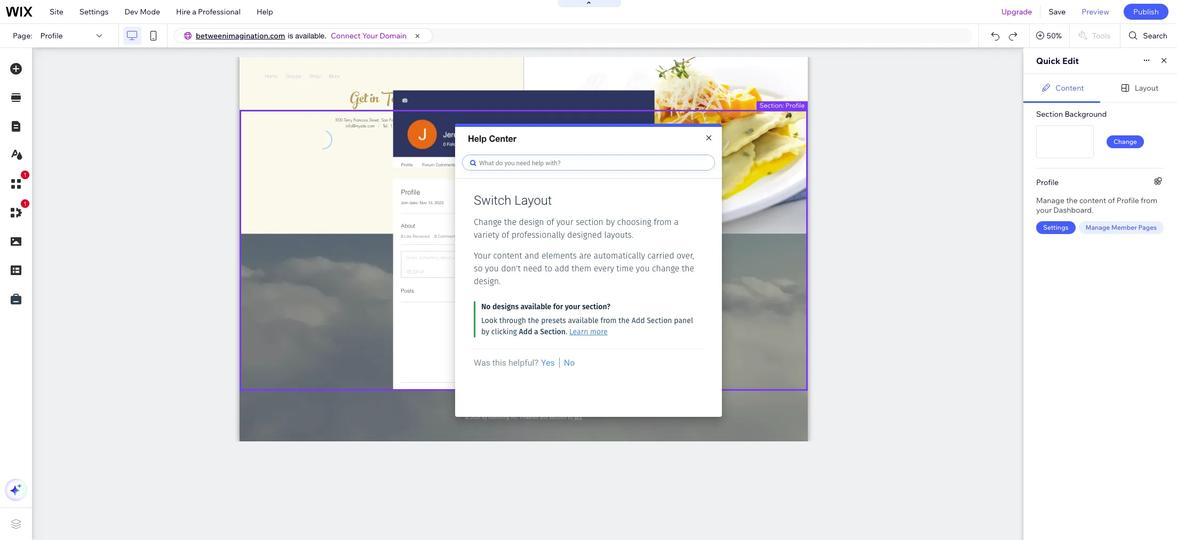 Task type: locate. For each thing, give the bounding box(es) containing it.
preview
[[1082, 7, 1110, 17]]

0 vertical spatial 1
[[23, 172, 27, 178]]

1 for second 1 button from the bottom
[[23, 172, 27, 178]]

manage for manage member pages
[[1086, 224, 1111, 232]]

1 vertical spatial settings
[[1044, 224, 1069, 232]]

1 1 button from the top
[[5, 171, 29, 195]]

member
[[1112, 224, 1137, 232]]

publish button
[[1124, 4, 1169, 20]]

tools button
[[1070, 24, 1121, 48]]

50% button
[[1030, 24, 1070, 48]]

is available. connect your domain
[[288, 31, 407, 41]]

1 horizontal spatial settings
[[1044, 224, 1069, 232]]

your
[[1037, 206, 1052, 215]]

quick edit
[[1037, 56, 1079, 66]]

manage inside manage the content of profile from your dashboard.
[[1037, 196, 1065, 206]]

profile right of
[[1117, 196, 1140, 206]]

1 1 from the top
[[23, 172, 27, 178]]

settings
[[79, 7, 109, 17], [1044, 224, 1069, 232]]

manage member pages
[[1086, 224, 1157, 232]]

manage down manage the content of profile from your dashboard.
[[1086, 224, 1111, 232]]

0 vertical spatial 1 button
[[5, 171, 29, 195]]

1 for 2nd 1 button
[[23, 201, 27, 207]]

2 1 from the top
[[23, 201, 27, 207]]

profile inside manage the content of profile from your dashboard.
[[1117, 196, 1140, 206]]

0 horizontal spatial manage
[[1037, 196, 1065, 206]]

manage
[[1037, 196, 1065, 206], [1086, 224, 1111, 232]]

profile
[[40, 31, 63, 41], [786, 101, 805, 109], [1037, 177, 1059, 187], [1117, 196, 1140, 206]]

is
[[288, 31, 293, 40]]

mode
[[140, 7, 160, 17]]

hire a professional
[[176, 7, 241, 17]]

save
[[1049, 7, 1066, 17]]

settings down your
[[1044, 224, 1069, 232]]

available.
[[295, 31, 327, 40]]

content
[[1080, 196, 1107, 206]]

section background
[[1037, 109, 1107, 119]]

manage left the
[[1037, 196, 1065, 206]]

a
[[192, 7, 196, 17]]

1 horizontal spatial manage
[[1086, 224, 1111, 232]]

1 vertical spatial manage
[[1086, 224, 1111, 232]]

hire
[[176, 7, 191, 17]]

section:
[[760, 101, 784, 109]]

manage inside button
[[1086, 224, 1111, 232]]

from
[[1141, 196, 1158, 206]]

0 vertical spatial settings
[[79, 7, 109, 17]]

preview button
[[1074, 0, 1118, 23]]

background
[[1065, 109, 1107, 119]]

1 button
[[5, 171, 29, 195], [5, 200, 29, 224]]

profile right section:
[[786, 101, 805, 109]]

1
[[23, 172, 27, 178], [23, 201, 27, 207]]

domain
[[380, 31, 407, 41]]

1 vertical spatial 1
[[23, 201, 27, 207]]

settings left dev
[[79, 7, 109, 17]]

profile up your
[[1037, 177, 1059, 187]]

1 vertical spatial 1 button
[[5, 200, 29, 224]]

0 vertical spatial manage
[[1037, 196, 1065, 206]]

publish
[[1134, 7, 1159, 17]]

section: profile
[[760, 101, 805, 109]]

help
[[257, 7, 273, 17]]

settings button
[[1037, 222, 1076, 234]]



Task type: describe. For each thing, give the bounding box(es) containing it.
save button
[[1041, 0, 1074, 23]]

dev mode
[[125, 7, 160, 17]]

0 horizontal spatial settings
[[79, 7, 109, 17]]

professional
[[198, 7, 241, 17]]

connect
[[331, 31, 361, 41]]

betweenimagination.com
[[196, 31, 285, 41]]

layout
[[1135, 83, 1159, 93]]

tools
[[1093, 31, 1111, 41]]

site
[[50, 7, 63, 17]]

manage for manage the content of profile from your dashboard.
[[1037, 196, 1065, 206]]

search button
[[1121, 24, 1178, 48]]

manage the content of profile from your dashboard.
[[1037, 196, 1158, 215]]

dev
[[125, 7, 138, 17]]

content
[[1056, 83, 1085, 93]]

settings inside button
[[1044, 224, 1069, 232]]

change
[[1114, 138, 1138, 146]]

section
[[1037, 109, 1064, 119]]

search
[[1144, 31, 1168, 41]]

pages
[[1139, 224, 1157, 232]]

profile down 'site'
[[40, 31, 63, 41]]

your
[[362, 31, 378, 41]]

dashboard.
[[1054, 206, 1094, 215]]

the
[[1067, 196, 1078, 206]]

upgrade
[[1002, 7, 1033, 17]]

of
[[1109, 196, 1116, 206]]

quick
[[1037, 56, 1061, 66]]

change button
[[1107, 136, 1145, 148]]

50%
[[1047, 31, 1062, 41]]

edit
[[1063, 56, 1079, 66]]

2 1 button from the top
[[5, 200, 29, 224]]

manage member pages button
[[1079, 222, 1164, 234]]



Task type: vqa. For each thing, say whether or not it's contained in the screenshot.
style
no



